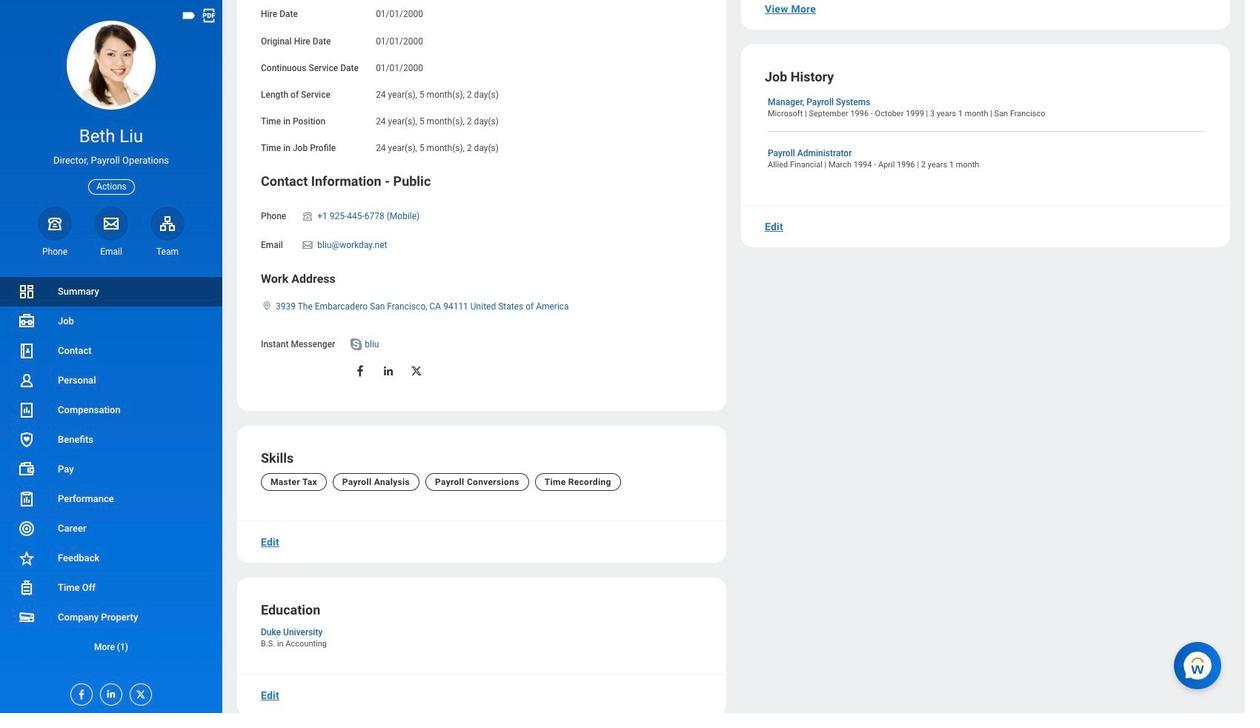 Task type: describe. For each thing, give the bounding box(es) containing it.
location image
[[261, 301, 273, 311]]

summary image
[[18, 283, 36, 301]]

mail image
[[301, 239, 315, 251]]

view printable version (pdf) image
[[201, 7, 217, 24]]

skype image
[[349, 337, 363, 352]]

performance image
[[18, 491, 36, 509]]

linkedin image
[[101, 685, 117, 701]]

social media x image
[[410, 365, 424, 378]]

career image
[[18, 520, 36, 538]]

time off image
[[18, 580, 36, 597]]

phone image inside navigation pane "region"
[[44, 215, 65, 233]]

job image
[[18, 313, 36, 331]]

view team image
[[159, 215, 176, 233]]

1 horizontal spatial phone image
[[301, 210, 315, 222]]



Task type: locate. For each thing, give the bounding box(es) containing it.
facebook image left linkedin image
[[71, 685, 87, 701]]

team beth liu element
[[150, 246, 185, 258]]

personal image
[[18, 372, 36, 390]]

facebook image down 'skype' image
[[354, 365, 367, 378]]

0 horizontal spatial facebook image
[[71, 685, 87, 701]]

facebook image
[[354, 365, 367, 378], [71, 685, 87, 701]]

1 vertical spatial facebook image
[[71, 685, 87, 701]]

linkedin image
[[382, 365, 395, 378]]

list
[[0, 277, 222, 663]]

1 horizontal spatial facebook image
[[354, 365, 367, 378]]

feedback image
[[18, 550, 36, 568]]

phone image
[[301, 210, 315, 222], [44, 215, 65, 233]]

tag image
[[181, 7, 197, 24]]

mail image
[[102, 215, 120, 233]]

compensation image
[[18, 402, 36, 420]]

pay image
[[18, 461, 36, 479]]

company property image
[[18, 609, 36, 627]]

phone image up mail image
[[301, 210, 315, 222]]

0 vertical spatial facebook image
[[354, 365, 367, 378]]

phone beth liu element
[[38, 246, 72, 258]]

group
[[261, 173, 703, 388]]

contact image
[[18, 342, 36, 360]]

email beth liu element
[[94, 246, 128, 258]]

benefits image
[[18, 431, 36, 449]]

0 horizontal spatial phone image
[[44, 215, 65, 233]]

navigation pane region
[[0, 0, 222, 714]]

x image
[[130, 685, 147, 701]]

phone image up phone beth liu 'element'
[[44, 215, 65, 233]]



Task type: vqa. For each thing, say whether or not it's contained in the screenshot.
Let us know how much availability you have outside your regular responsibilities.
no



